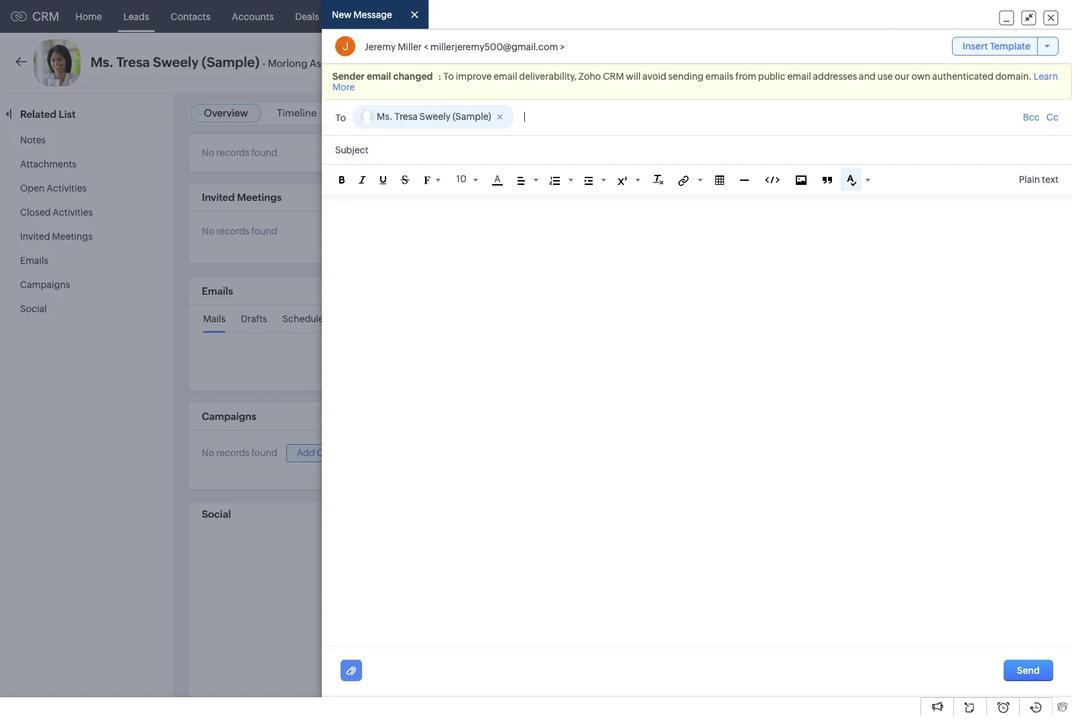 Task type: describe. For each thing, give the bounding box(es) containing it.
from
[[736, 71, 757, 82]]

convert button
[[851, 52, 915, 74]]

text
[[1042, 175, 1059, 185]]

authenticated
[[933, 71, 994, 82]]

activities for closed activities
[[53, 207, 93, 218]]

convert
[[865, 58, 901, 68]]

emails link
[[20, 256, 48, 266]]

drafts
[[241, 314, 267, 325]]

attachments
[[20, 159, 77, 170]]

mails
[[203, 314, 226, 325]]

tasks link
[[330, 0, 375, 33]]

sweely for ms. tresa sweely (sample) - morlong associates
[[153, 54, 199, 70]]

2 found from the top
[[251, 226, 277, 237]]

edit button
[[920, 52, 965, 74]]

1 vertical spatial crm
[[603, 71, 624, 82]]

timeline link
[[277, 107, 317, 119]]

message
[[353, 10, 392, 20]]

avoid
[[643, 71, 667, 82]]

insert
[[963, 41, 988, 52]]

learn more
[[332, 71, 1059, 93]]

3 records from the top
[[216, 448, 249, 459]]

cc
[[1047, 112, 1059, 123]]

2 no records found from the top
[[202, 226, 277, 237]]

learn
[[1034, 71, 1059, 82]]

0 vertical spatial crm
[[32, 9, 59, 23]]

insert template
[[963, 41, 1031, 52]]

improve
[[456, 71, 492, 82]]

3 no records found from the top
[[202, 448, 277, 459]]

1 found from the top
[[251, 148, 277, 158]]

insert template button
[[952, 37, 1059, 56]]

contacts
[[171, 11, 210, 22]]

ago
[[1030, 112, 1046, 122]]

domain.
[[996, 71, 1032, 82]]

own
[[912, 71, 931, 82]]

alignment image
[[517, 177, 525, 185]]

10 link
[[455, 172, 478, 187]]

add campaigns
[[297, 448, 367, 459]]

accounts link
[[221, 0, 285, 33]]

links image
[[678, 176, 689, 186]]

emails
[[706, 71, 734, 82]]

last
[[942, 112, 959, 122]]

closed
[[20, 207, 51, 218]]

plain
[[1019, 175, 1040, 185]]

email
[[808, 58, 832, 68]]

send email button
[[769, 52, 845, 74]]

attachments link
[[20, 159, 77, 170]]

3 found from the top
[[251, 448, 277, 459]]

overview
[[204, 107, 248, 119]]

1 records from the top
[[216, 148, 249, 158]]

a link
[[492, 174, 503, 186]]

previous record image
[[1020, 59, 1026, 67]]

send email
[[783, 58, 832, 68]]

notes link
[[20, 135, 46, 146]]

deals link
[[285, 0, 330, 33]]

use
[[878, 71, 893, 82]]

: to improve email deliverability, zoho crm will avoid sending emails from public email addresses and use our own authenticated domain.
[[438, 71, 1034, 82]]

a
[[494, 174, 501, 185]]

last update : 9 day(s) ago
[[942, 112, 1046, 122]]

0 horizontal spatial invited meetings
[[20, 231, 93, 242]]

ms. tresa sweely (sample)
[[377, 112, 491, 122]]

(sample) for ms. tresa sweely (sample) - morlong associates
[[202, 54, 260, 70]]

0 vertical spatial social
[[20, 304, 47, 315]]

9
[[997, 112, 1002, 122]]

sweely for ms. tresa sweely (sample)
[[419, 112, 450, 122]]

related list
[[20, 109, 78, 120]]

10
[[456, 174, 466, 185]]

1 horizontal spatial emails
[[202, 286, 233, 297]]

next record image
[[1042, 59, 1051, 67]]

contacts link
[[160, 0, 221, 33]]

ms. tresa sweely (sample) - morlong associates
[[91, 54, 360, 70]]

1 horizontal spatial campaigns
[[202, 411, 257, 422]]

deals
[[295, 11, 319, 22]]

send for send email
[[783, 58, 806, 68]]

marketplace element
[[950, 0, 977, 33]]

0 horizontal spatial campaigns
[[20, 280, 70, 290]]

sending
[[668, 71, 704, 82]]

accounts
[[232, 11, 274, 22]]

send button
[[1004, 661, 1054, 682]]

more
[[332, 82, 355, 93]]

day(s)
[[1004, 112, 1028, 122]]

-
[[263, 58, 266, 69]]

home link
[[65, 0, 113, 33]]

associates
[[310, 58, 360, 69]]

leads
[[123, 11, 149, 22]]

spell check image
[[847, 175, 857, 187]]

1 horizontal spatial meetings
[[237, 192, 282, 203]]



Task type: locate. For each thing, give the bounding box(es) containing it.
0 vertical spatial ms.
[[91, 54, 114, 70]]

0 vertical spatial (sample)
[[202, 54, 260, 70]]

closed activities
[[20, 207, 93, 218]]

timeline
[[277, 107, 317, 119]]

2 vertical spatial records
[[216, 448, 249, 459]]

email right improve
[[494, 71, 517, 82]]

1 vertical spatial (sample)
[[452, 112, 491, 122]]

(sample) down improve
[[452, 112, 491, 122]]

(sample) for ms. tresa sweely (sample)
[[452, 112, 491, 122]]

meetings inside "link"
[[386, 11, 426, 22]]

emails up campaigns link
[[20, 256, 48, 266]]

0 vertical spatial meetings
[[386, 11, 426, 22]]

1 vertical spatial found
[[251, 226, 277, 237]]

home
[[76, 11, 102, 22]]

1 horizontal spatial crm
[[603, 71, 624, 82]]

ms. for ms. tresa sweely (sample) - morlong associates
[[91, 54, 114, 70]]

closed activities link
[[20, 207, 93, 218]]

meetings
[[386, 11, 426, 22], [237, 192, 282, 203], [52, 231, 93, 242]]

leads link
[[113, 0, 160, 33]]

3 no from the top
[[202, 448, 214, 459]]

tresa down leads
[[117, 54, 150, 70]]

list
[[59, 109, 76, 120]]

update
[[961, 112, 991, 122]]

(sample) left -
[[202, 54, 260, 70]]

1 horizontal spatial sweely
[[419, 112, 450, 122]]

1 vertical spatial meetings
[[237, 192, 282, 203]]

0 horizontal spatial sweely
[[153, 54, 199, 70]]

will
[[626, 71, 641, 82]]

morlong
[[268, 58, 308, 69]]

0 horizontal spatial invited
[[20, 231, 50, 242]]

crm left home link
[[32, 9, 59, 23]]

emails up mails
[[202, 286, 233, 297]]

1 vertical spatial no
[[202, 226, 214, 237]]

0 horizontal spatial (sample)
[[202, 54, 260, 70]]

emails
[[20, 256, 48, 266], [202, 286, 233, 297]]

1 horizontal spatial (sample)
[[452, 112, 491, 122]]

0 horizontal spatial tresa
[[117, 54, 150, 70]]

ms. down sender email changed
[[377, 112, 392, 122]]

2 records from the top
[[216, 226, 249, 237]]

invited meetings link
[[20, 231, 93, 242]]

1 vertical spatial records
[[216, 226, 249, 237]]

0 vertical spatial campaigns
[[20, 280, 70, 290]]

tresa
[[117, 54, 150, 70], [394, 112, 417, 122]]

activities
[[47, 183, 87, 194], [53, 207, 93, 218]]

1 no from the top
[[202, 148, 214, 158]]

1 vertical spatial campaigns
[[202, 411, 257, 422]]

2 horizontal spatial campaigns
[[317, 448, 367, 459]]

sender email changed
[[332, 71, 433, 82]]

to
[[443, 71, 454, 82], [335, 113, 346, 123]]

1 vertical spatial invited meetings
[[20, 231, 93, 242]]

indent image
[[584, 177, 592, 185]]

1 email from the left
[[367, 71, 391, 82]]

ms. for ms. tresa sweely (sample)
[[377, 112, 392, 122]]

0 vertical spatial invited
[[202, 192, 235, 203]]

1 horizontal spatial ms.
[[377, 112, 392, 122]]

1 horizontal spatial invited
[[202, 192, 235, 203]]

0 vertical spatial found
[[251, 148, 277, 158]]

new
[[332, 10, 352, 20]]

1 horizontal spatial social
[[202, 509, 231, 520]]

open activities link
[[20, 183, 87, 194]]

0 vertical spatial sweely
[[153, 54, 199, 70]]

send inside send button
[[1017, 666, 1040, 677]]

1 vertical spatial tresa
[[394, 112, 417, 122]]

related
[[20, 109, 56, 120]]

script image
[[617, 177, 627, 185]]

email down "send email" at the top right of page
[[788, 71, 811, 82]]

plain text
[[1019, 175, 1059, 185]]

invited meetings
[[202, 192, 282, 203], [20, 231, 93, 242]]

to down more
[[335, 113, 346, 123]]

Subject text field
[[322, 136, 1072, 165]]

2 vertical spatial campaigns
[[317, 448, 367, 459]]

:
[[438, 71, 442, 82], [992, 112, 995, 122]]

overview link
[[204, 107, 248, 119]]

2 vertical spatial no records found
[[202, 448, 277, 459]]

3 email from the left
[[788, 71, 811, 82]]

send
[[783, 58, 806, 68], [1017, 666, 1040, 677]]

1 horizontal spatial send
[[1017, 666, 1040, 677]]

new message
[[332, 10, 392, 20]]

campaigns link
[[20, 280, 70, 290]]

activities for open activities
[[47, 183, 87, 194]]

1 vertical spatial ms.
[[377, 112, 392, 122]]

0 vertical spatial activities
[[47, 183, 87, 194]]

tresa for ms. tresa sweely (sample)
[[394, 112, 417, 122]]

send for send
[[1017, 666, 1040, 677]]

sweely down changed
[[419, 112, 450, 122]]

2 horizontal spatial meetings
[[386, 11, 426, 22]]

0 vertical spatial invited meetings
[[202, 192, 282, 203]]

0 vertical spatial no
[[202, 148, 214, 158]]

1 vertical spatial send
[[1017, 666, 1040, 677]]

1 horizontal spatial email
[[494, 71, 517, 82]]

0 vertical spatial send
[[783, 58, 806, 68]]

sender
[[332, 71, 365, 82]]

learn more link
[[332, 71, 1059, 93]]

to left improve
[[443, 71, 454, 82]]

add
[[297, 448, 315, 459]]

2 vertical spatial meetings
[[52, 231, 93, 242]]

tresa for ms. tresa sweely (sample) - morlong associates
[[117, 54, 150, 70]]

0 horizontal spatial send
[[783, 58, 806, 68]]

and
[[859, 71, 876, 82]]

1 vertical spatial invited
[[20, 231, 50, 242]]

setup element
[[977, 0, 1004, 33]]

list image
[[549, 177, 560, 185]]

open
[[20, 183, 45, 194]]

tasks
[[341, 11, 364, 22]]

0 vertical spatial :
[[438, 71, 442, 82]]

1 vertical spatial :
[[992, 112, 995, 122]]

2 email from the left
[[494, 71, 517, 82]]

1 horizontal spatial :
[[992, 112, 995, 122]]

1 vertical spatial to
[[335, 113, 346, 123]]

0 horizontal spatial crm
[[32, 9, 59, 23]]

crm
[[32, 9, 59, 23], [603, 71, 624, 82]]

0 horizontal spatial meetings
[[52, 231, 93, 242]]

1 horizontal spatial invited meetings
[[202, 192, 282, 203]]

invited
[[202, 192, 235, 203], [20, 231, 50, 242]]

0 horizontal spatial :
[[438, 71, 442, 82]]

notes
[[20, 135, 46, 146]]

crm link
[[11, 9, 59, 23]]

0 vertical spatial to
[[443, 71, 454, 82]]

: left 9
[[992, 112, 995, 122]]

meetings link
[[375, 0, 437, 33]]

bcc
[[1023, 112, 1040, 123]]

records
[[216, 148, 249, 158], [216, 226, 249, 237], [216, 448, 249, 459]]

: right changed
[[438, 71, 442, 82]]

(sample)
[[202, 54, 260, 70], [452, 112, 491, 122]]

activities up closed activities
[[47, 183, 87, 194]]

deliverability,
[[519, 71, 577, 82]]

1 vertical spatial social
[[202, 509, 231, 520]]

changed
[[393, 71, 433, 82]]

2 vertical spatial no
[[202, 448, 214, 459]]

edit
[[934, 58, 951, 68]]

0 horizontal spatial email
[[367, 71, 391, 82]]

0 vertical spatial records
[[216, 148, 249, 158]]

1 horizontal spatial tresa
[[394, 112, 417, 122]]

0 vertical spatial no records found
[[202, 148, 277, 158]]

0 vertical spatial emails
[[20, 256, 48, 266]]

ms.
[[91, 54, 114, 70], [377, 112, 392, 122]]

upgrade
[[802, 17, 840, 26]]

zoho
[[579, 71, 601, 82]]

ms. down home
[[91, 54, 114, 70]]

1 horizontal spatial to
[[443, 71, 454, 82]]

0 horizontal spatial ms.
[[91, 54, 114, 70]]

our
[[895, 71, 910, 82]]

email right the "sender"
[[367, 71, 391, 82]]

social link
[[20, 304, 47, 315]]

social
[[20, 304, 47, 315], [202, 509, 231, 520]]

addresses
[[813, 71, 857, 82]]

0 horizontal spatial social
[[20, 304, 47, 315]]

activities up invited meetings link
[[53, 207, 93, 218]]

0 vertical spatial tresa
[[117, 54, 150, 70]]

1 no records found from the top
[[202, 148, 277, 158]]

2 horizontal spatial email
[[788, 71, 811, 82]]

send inside send email button
[[783, 58, 806, 68]]

tresa down changed
[[394, 112, 417, 122]]

scheduled
[[283, 314, 330, 325]]

sweely down contacts
[[153, 54, 199, 70]]

crm left the will
[[603, 71, 624, 82]]

2 vertical spatial found
[[251, 448, 277, 459]]

0 horizontal spatial to
[[335, 113, 346, 123]]

2 no from the top
[[202, 226, 214, 237]]

1 vertical spatial no records found
[[202, 226, 277, 237]]

add campaigns link
[[286, 445, 378, 463]]

public
[[758, 71, 786, 82]]

template
[[990, 41, 1031, 52]]

1 vertical spatial emails
[[202, 286, 233, 297]]

open activities
[[20, 183, 87, 194]]

no
[[202, 148, 214, 158], [202, 226, 214, 237], [202, 448, 214, 459]]

1 vertical spatial sweely
[[419, 112, 450, 122]]

1 vertical spatial activities
[[53, 207, 93, 218]]

0 horizontal spatial emails
[[20, 256, 48, 266]]



Task type: vqa. For each thing, say whether or not it's contained in the screenshot.
Open
yes



